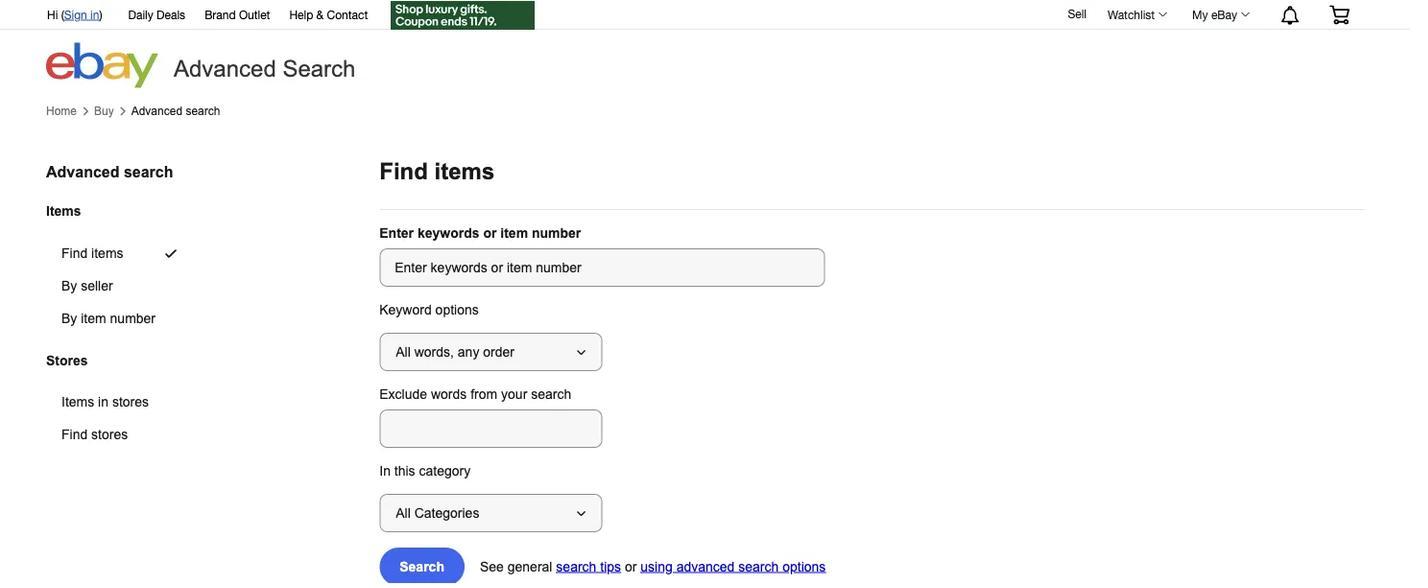 Task type: locate. For each thing, give the bounding box(es) containing it.
0 vertical spatial or
[[483, 226, 497, 241]]

ebay
[[1212, 8, 1238, 21]]

search left see
[[400, 560, 445, 575]]

find inside find stores link
[[61, 428, 88, 443]]

1 vertical spatial search
[[400, 560, 445, 575]]

in
[[90, 8, 99, 21], [98, 395, 109, 410]]

items
[[435, 159, 495, 184], [91, 246, 123, 261]]

or right 'keywords'
[[483, 226, 497, 241]]

items up seller at the left
[[91, 246, 123, 261]]

find items up 'keywords'
[[380, 159, 495, 184]]

0 vertical spatial find items
[[380, 159, 495, 184]]

item down seller at the left
[[81, 311, 106, 326]]

0 vertical spatial advanced
[[174, 56, 276, 82]]

)
[[99, 8, 102, 21]]

brand
[[205, 8, 236, 21]]

stores up find stores link on the bottom
[[112, 395, 149, 410]]

find down items in stores
[[61, 428, 88, 443]]

1 horizontal spatial or
[[625, 560, 637, 575]]

0 vertical spatial options
[[436, 303, 479, 317]]

find inside find items link
[[61, 246, 88, 261]]

search
[[283, 56, 356, 82], [400, 560, 445, 575]]

2 by from the top
[[61, 311, 77, 326]]

by left seller at the left
[[61, 279, 77, 294]]

2 vertical spatial find
[[61, 428, 88, 443]]

advanced down buy link
[[46, 163, 120, 181]]

1 vertical spatial in
[[98, 395, 109, 410]]

1 vertical spatial items
[[61, 395, 94, 410]]

find items up seller at the left
[[61, 246, 123, 261]]

exclude words from your search
[[380, 387, 572, 402]]

search button
[[380, 548, 465, 585]]

number down by seller "link"
[[110, 311, 156, 326]]

advanced search right buy
[[131, 105, 220, 118]]

0 vertical spatial advanced search
[[131, 105, 220, 118]]

daily deals link
[[128, 5, 185, 26]]

0 vertical spatial search
[[283, 56, 356, 82]]

stores inside 'link'
[[112, 395, 149, 410]]

items up find items link
[[46, 204, 81, 219]]

number up enter keywords or item number text field at the top of page
[[532, 226, 581, 241]]

1 horizontal spatial search
[[400, 560, 445, 575]]

stores
[[112, 395, 149, 410], [91, 428, 128, 443]]

0 vertical spatial item
[[501, 226, 528, 241]]

tips
[[600, 560, 621, 575]]

item right 'keywords'
[[501, 226, 528, 241]]

0 vertical spatial stores
[[112, 395, 149, 410]]

1 vertical spatial find items
[[61, 246, 123, 261]]

search right your
[[531, 387, 572, 402]]

number
[[532, 226, 581, 241], [110, 311, 156, 326]]

contact
[[327, 8, 368, 21]]

hi ( sign in )
[[47, 8, 102, 21]]

or
[[483, 226, 497, 241], [625, 560, 637, 575]]

search inside button
[[400, 560, 445, 575]]

2 vertical spatial advanced
[[46, 163, 120, 181]]

find
[[380, 159, 428, 184], [61, 246, 88, 261], [61, 428, 88, 443]]

items
[[46, 204, 81, 219], [61, 395, 94, 410]]

find up enter
[[380, 159, 428, 184]]

items in stores link
[[46, 387, 195, 419]]

account navigation
[[36, 0, 1365, 32]]

brand outlet
[[205, 8, 270, 21]]

0 horizontal spatial search
[[283, 56, 356, 82]]

or right tips
[[625, 560, 637, 575]]

0 horizontal spatial item
[[81, 311, 106, 326]]

1 horizontal spatial number
[[532, 226, 581, 241]]

1 vertical spatial items
[[91, 246, 123, 261]]

items up enter keywords or item number
[[435, 159, 495, 184]]

see general search tips or using advanced search options
[[480, 560, 826, 575]]

advanced down brand
[[174, 56, 276, 82]]

advanced
[[174, 56, 276, 82], [131, 105, 183, 118], [46, 163, 120, 181]]

search right the advanced at the bottom
[[739, 560, 779, 575]]

search
[[186, 105, 220, 118], [124, 163, 173, 181], [531, 387, 572, 402], [556, 560, 597, 575], [739, 560, 779, 575]]

by item number link
[[46, 303, 202, 335]]

words
[[431, 387, 467, 402]]

keyword options
[[380, 303, 479, 317]]

banner
[[36, 0, 1365, 88]]

1 vertical spatial number
[[110, 311, 156, 326]]

by inside "link"
[[61, 279, 77, 294]]

advanced right buy
[[131, 105, 183, 118]]

in inside 'link'
[[98, 395, 109, 410]]

items inside 'link'
[[61, 395, 94, 410]]

keywords
[[418, 226, 480, 241]]

1 horizontal spatial items
[[435, 159, 495, 184]]

find for find stores link on the bottom
[[61, 428, 88, 443]]

0 vertical spatial in
[[90, 8, 99, 21]]

0 horizontal spatial options
[[436, 303, 479, 317]]

by
[[61, 279, 77, 294], [61, 311, 77, 326]]

in inside the account navigation
[[90, 8, 99, 21]]

stores down items in stores
[[91, 428, 128, 443]]

1 vertical spatial options
[[783, 560, 826, 575]]

items up find stores
[[61, 395, 94, 410]]

sign
[[64, 8, 87, 21]]

outlet
[[239, 8, 270, 21]]

general
[[508, 560, 553, 575]]

exclude
[[380, 387, 427, 402]]

by seller link
[[46, 270, 202, 303]]

1 vertical spatial by
[[61, 311, 77, 326]]

by down by seller
[[61, 311, 77, 326]]

0 vertical spatial by
[[61, 279, 77, 294]]

watchlist link
[[1098, 3, 1177, 26]]

0 horizontal spatial items
[[91, 246, 123, 261]]

daily deals
[[128, 8, 185, 21]]

1 vertical spatial advanced
[[131, 105, 183, 118]]

(
[[61, 8, 64, 21]]

search down 'advanced search' link
[[124, 163, 173, 181]]

advanced search down buy link
[[46, 163, 173, 181]]

0 vertical spatial items
[[435, 159, 495, 184]]

my ebay link
[[1182, 3, 1259, 26]]

watchlist
[[1108, 8, 1155, 21]]

advanced search
[[131, 105, 220, 118], [46, 163, 173, 181]]

items for items
[[46, 204, 81, 219]]

0 horizontal spatial find items
[[61, 246, 123, 261]]

0 horizontal spatial number
[[110, 311, 156, 326]]

hi
[[47, 8, 58, 21]]

in right the sign
[[90, 8, 99, 21]]

in up find stores
[[98, 395, 109, 410]]

search down help & contact link
[[283, 56, 356, 82]]

1 by from the top
[[61, 279, 77, 294]]

your shopping cart image
[[1329, 5, 1351, 24]]

options
[[436, 303, 479, 317], [783, 560, 826, 575]]

by for by seller
[[61, 279, 77, 294]]

find up by seller
[[61, 246, 88, 261]]

item
[[501, 226, 528, 241], [81, 311, 106, 326]]

home link
[[46, 105, 77, 118]]

find items
[[380, 159, 495, 184], [61, 246, 123, 261]]

0 vertical spatial items
[[46, 204, 81, 219]]

Enter keywords or item number text field
[[380, 249, 825, 287]]

1 vertical spatial find
[[61, 246, 88, 261]]

1 horizontal spatial find items
[[380, 159, 495, 184]]



Task type: describe. For each thing, give the bounding box(es) containing it.
help & contact link
[[289, 5, 368, 26]]

enter
[[380, 226, 414, 241]]

find items link
[[46, 237, 202, 270]]

buy link
[[94, 105, 114, 118]]

from
[[471, 387, 498, 402]]

this
[[395, 464, 415, 479]]

deals
[[157, 8, 185, 21]]

find stores
[[61, 428, 128, 443]]

Exclude words from your search text field
[[380, 410, 602, 448]]

help & contact
[[289, 8, 368, 21]]

keyword
[[380, 303, 432, 317]]

brand outlet link
[[205, 5, 270, 26]]

0 horizontal spatial or
[[483, 226, 497, 241]]

in
[[380, 464, 391, 479]]

by for by item number
[[61, 311, 77, 326]]

using advanced search options link
[[641, 560, 826, 575]]

sell
[[1068, 7, 1087, 20]]

1 vertical spatial stores
[[91, 428, 128, 443]]

see
[[480, 560, 504, 575]]

0 vertical spatial number
[[532, 226, 581, 241]]

advanced
[[677, 560, 735, 575]]

banner containing sell
[[36, 0, 1365, 88]]

help
[[289, 8, 313, 21]]

advanced search
[[174, 56, 356, 82]]

0 vertical spatial find
[[380, 159, 428, 184]]

find stores link
[[46, 419, 195, 452]]

advanced search link
[[131, 105, 220, 118]]

1 horizontal spatial options
[[783, 560, 826, 575]]

by item number
[[61, 311, 156, 326]]

daily
[[128, 8, 153, 21]]

in this category
[[380, 464, 471, 479]]

sign in link
[[64, 8, 99, 21]]

home
[[46, 105, 77, 118]]

buy
[[94, 105, 114, 118]]

items in stores
[[61, 395, 149, 410]]

items for items in stores
[[61, 395, 94, 410]]

sell link
[[1060, 7, 1096, 20]]

1 vertical spatial advanced search
[[46, 163, 173, 181]]

get the coupon image
[[391, 1, 535, 30]]

my
[[1193, 8, 1209, 21]]

your
[[501, 387, 528, 402]]

find for find items link
[[61, 246, 88, 261]]

&
[[317, 8, 324, 21]]

stores
[[46, 353, 88, 368]]

category
[[419, 464, 471, 479]]

search down advanced search
[[186, 105, 220, 118]]

1 vertical spatial item
[[81, 311, 106, 326]]

1 horizontal spatial item
[[501, 226, 528, 241]]

search left tips
[[556, 560, 597, 575]]

by seller
[[61, 279, 113, 294]]

search tips link
[[556, 560, 621, 575]]

my ebay
[[1193, 8, 1238, 21]]

using
[[641, 560, 673, 575]]

seller
[[81, 279, 113, 294]]

enter keywords or item number
[[380, 226, 581, 241]]

1 vertical spatial or
[[625, 560, 637, 575]]



Task type: vqa. For each thing, say whether or not it's contained in the screenshot.
)
yes



